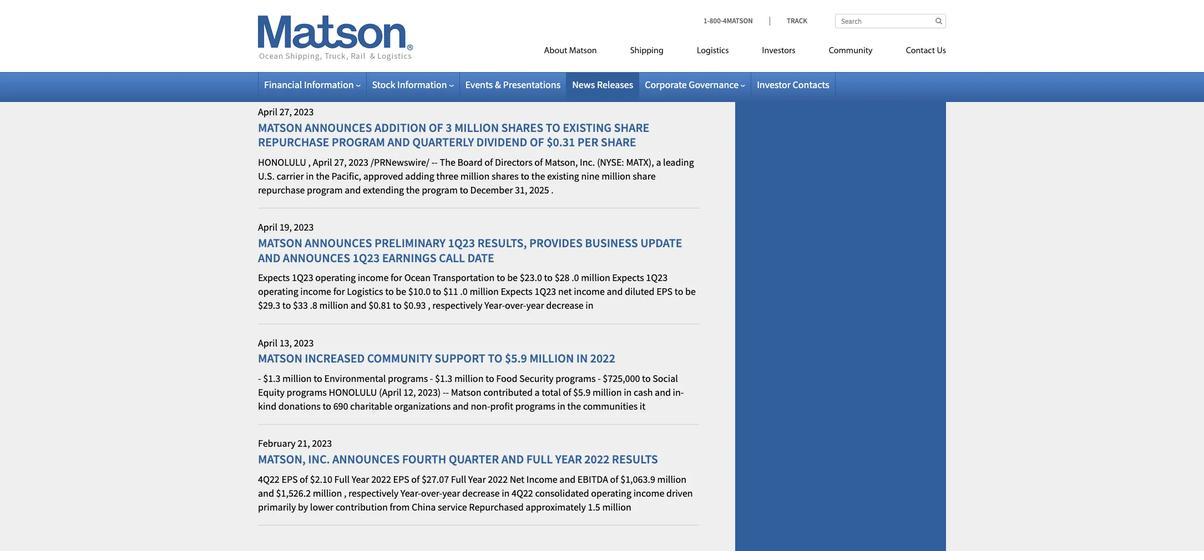 Task type: describe. For each thing, give the bounding box(es) containing it.
$725,000
[[603, 372, 640, 385]]

top menu navigation
[[494, 41, 946, 64]]

million down $2.10
[[313, 487, 342, 500]]

net inside 1q23 eps of $0.94 1q23 net income and ebitda of $34.0 million and $81.7 million , respectively year-over- year decrease in 1q23 consolidated operating income driven primarily by lower contribution from china service repurchased approximately 0.7 million shares in 1q23 honolulu , may 4, 2023
[[358, 40, 373, 53]]

2022 left '$27.07'
[[371, 473, 391, 486]]

may inside may 4, 2023 matson, inc. announces first quarter 2023 results
[[258, 5, 275, 18]]

to left 690
[[323, 400, 331, 413]]

0 horizontal spatial be
[[396, 285, 406, 298]]

operating up $29.3
[[258, 285, 299, 298]]

1 full from the left
[[335, 473, 350, 486]]

donations
[[279, 400, 321, 413]]

directors
[[495, 156, 533, 169]]

respectively inside the 4q22 eps of $2.10 full year 2022 eps of $27.07 full year 2022 net income and ebitda of $1,063.9 million and $1,526.2 million , respectively year-over-year decrease in 4q22 consolidated operating income driven primarily by lower contribution from china service repurchased approximately 1.5 million
[[349, 487, 399, 500]]

transportation
[[433, 271, 495, 284]]

stock information link
[[372, 78, 454, 91]]

fourth
[[402, 452, 446, 467]]

may 4, 2023 matson, inc. announces first quarter 2023 results
[[258, 5, 561, 35]]

0 horizontal spatial for
[[333, 285, 345, 298]]

.8 million
[[310, 299, 349, 312]]

$0.94
[[310, 40, 333, 53]]

primarily inside 1q23 eps of $0.94 1q23 net income and ebitda of $34.0 million and $81.7 million , respectively year-over- year decrease in 1q23 consolidated operating income driven primarily by lower contribution from china service repurchased approximately 0.7 million shares in 1q23 honolulu , may 4, 2023
[[511, 54, 549, 67]]

to left $11 on the bottom left of the page
[[433, 285, 441, 298]]

three
[[437, 170, 459, 183]]

to up the 31,
[[521, 170, 530, 183]]

$28
[[555, 271, 570, 284]]

the inside - $1.3 million to environmental programs - $1.3 million to food security programs - $725,000 to social equity programs honolulu (april 12, 2023) -- matson contributed a total of $5.9 million in cash and in- kind donations to 690 charitable organizations and non-profit programs in the communities it
[[568, 400, 581, 413]]

in inside the 4q22 eps of $2.10 full year 2022 eps of $27.07 full year 2022 net income and ebitda of $1,063.9 million and $1,526.2 million , respectively year-over-year decrease in 4q22 consolidated operating income driven primarily by lower contribution from china service repurchased approximately 1.5 million
[[502, 487, 510, 500]]

pacific,
[[332, 170, 361, 183]]

the left pacific,
[[316, 170, 330, 183]]

0 horizontal spatial 4q22
[[258, 473, 280, 486]]

may inside 1q23 eps of $0.94 1q23 net income and ebitda of $34.0 million and $81.7 million , respectively year-over- year decrease in 1q23 consolidated operating income driven primarily by lower contribution from china service repurchased approximately 0.7 million shares in 1q23 honolulu , may 4, 2023
[[571, 68, 588, 81]]

to left food
[[486, 372, 494, 385]]

nine
[[581, 170, 600, 183]]

april for matson announces preliminary 1q23 results, provides business update and announces 1q23 earnings call date
[[258, 221, 278, 234]]

ocean
[[404, 271, 431, 284]]

1 horizontal spatial expects
[[501, 285, 533, 298]]

of left $2.10
[[300, 473, 308, 486]]

community
[[367, 351, 432, 367]]

12,
[[404, 386, 416, 399]]

of left $1,063.9
[[610, 473, 619, 486]]

december
[[471, 184, 513, 197]]

service inside 1q23 eps of $0.94 1q23 net income and ebitda of $34.0 million and $81.7 million , respectively year-over- year decrease in 1q23 consolidated operating income driven primarily by lower contribution from china service repurchased approximately 0.7 million shares in 1q23 honolulu , may 4, 2023
[[258, 68, 287, 81]]

adding
[[405, 170, 435, 183]]

matson, for matson, inc. announces fourth quarter and full year 2022 results
[[258, 452, 306, 467]]

operating inside the 4q22 eps of $2.10 full year 2022 eps of $27.07 full year 2022 net income and ebitda of $1,063.9 million and $1,526.2 million , respectively year-over-year decrease in 4q22 consolidated operating income driven primarily by lower contribution from china service repurchased approximately 1.5 million
[[591, 487, 632, 500]]

net inside the 4q22 eps of $2.10 full year 2022 eps of $27.07 full year 2022 net income and ebitda of $1,063.9 million and $1,526.2 million , respectively year-over-year decrease in 4q22 consolidated operating income driven primarily by lower contribution from china service repurchased approximately 1.5 million
[[510, 473, 525, 486]]

news releases
[[572, 78, 634, 91]]

income right net
[[574, 285, 605, 298]]

food
[[496, 372, 518, 385]]

a inside - $1.3 million to environmental programs - $1.3 million to food security programs - $725,000 to social equity programs honolulu (april 12, 2023) -- matson contributed a total of $5.9 million in cash and in- kind donations to 690 charitable organizations and non-profit programs in the communities it
[[535, 386, 540, 399]]

community
[[829, 47, 873, 56]]

matson, inc. announces first quarter 2023 results link
[[258, 19, 561, 35]]

per
[[578, 135, 599, 150]]

by inside the 4q22 eps of $2.10 full year 2022 eps of $27.07 full year 2022 net income and ebitda of $1,063.9 million and $1,526.2 million , respectively year-over-year decrease in 4q22 consolidated operating income driven primarily by lower contribution from china service repurchased approximately 1.5 million
[[298, 501, 308, 514]]

repurchase
[[258, 184, 305, 197]]

and down year
[[560, 473, 576, 486]]

from inside the 4q22 eps of $2.10 full year 2022 eps of $27.07 full year 2022 net income and ebitda of $1,063.9 million and $1,526.2 million , respectively year-over-year decrease in 4q22 consolidated operating income driven primarily by lower contribution from china service repurchased approximately 1.5 million
[[390, 501, 410, 514]]

april inside honolulu , april 27, 2023 /prnewswire/ -- the board of directors of matson, inc. (nyse: matx), a leading u.s. carrier in the pacific, approved adding three million shares to the existing nine million share repurchase program and extending the program to december 31, 2025 .
[[313, 156, 332, 169]]

announces inside may 4, 2023 matson, inc. announces first quarter 2023 results
[[333, 19, 400, 35]]

shipping
[[630, 47, 664, 56]]

and inside "april 27, 2023 matson announces addition of 3 million shares to existing share repurchase program and quarterly dividend of $0.31 per share"
[[388, 135, 410, 150]]

, left 'news'
[[567, 68, 569, 81]]

2 horizontal spatial be
[[686, 285, 696, 298]]

lower inside the 4q22 eps of $2.10 full year 2022 eps of $27.07 full year 2022 net income and ebitda of $1,063.9 million and $1,526.2 million , respectively year-over-year decrease in 4q22 consolidated operating income driven primarily by lower contribution from china service repurchased approximately 1.5 million
[[310, 501, 334, 514]]

investor contacts link
[[757, 78, 830, 91]]

carrier
[[277, 170, 304, 183]]

program
[[332, 135, 385, 150]]

to right diluted
[[675, 285, 684, 298]]

programs up donations
[[287, 386, 327, 399]]

events & presentations link
[[465, 78, 561, 91]]

over- inside 1q23 eps of $0.94 1q23 net income and ebitda of $34.0 million and $81.7 million , respectively year-over- year decrease in 1q23 consolidated operating income driven primarily by lower contribution from china service repurchased approximately 0.7 million shares in 1q23 honolulu , may 4, 2023
[[675, 40, 696, 53]]

$34.0
[[469, 40, 491, 53]]

total
[[542, 386, 561, 399]]

investors link
[[746, 41, 813, 64]]

$81.7
[[542, 40, 565, 53]]

expects 1q23 operating income for ocean transportation to be $23.0 to $28 .0 million expects 1q23 operating income for logistics to be $10.0 to $11 .0 million expects 1q23 net income and diluted eps to be $29.3 to $33 .8 million and $0.81 to $0.93 , respectively year-over-year decrease in
[[258, 271, 696, 312]]

logistics link
[[681, 41, 746, 64]]

service inside the 4q22 eps of $2.10 full year 2022 eps of $27.07 full year 2022 net income and ebitda of $1,063.9 million and $1,526.2 million , respectively year-over-year decrease in 4q22 consolidated operating income driven primarily by lower contribution from china service repurchased approximately 1.5 million
[[438, 501, 467, 514]]

contact
[[906, 47, 935, 56]]

1.5
[[588, 501, 601, 514]]

0 horizontal spatial of
[[429, 120, 443, 135]]

year
[[556, 452, 582, 467]]

(nyse:
[[597, 156, 624, 169]]

and left $81.7
[[524, 40, 540, 53]]

1 program from the left
[[307, 184, 343, 197]]

decrease inside 1q23 eps of $0.94 1q23 net income and ebitda of $34.0 million and $81.7 million , respectively year-over- year decrease in 1q23 consolidated operating income driven primarily by lower contribution from china service repurchased approximately 0.7 million shares in 1q23 honolulu , may 4, 2023
[[278, 54, 316, 67]]

matson inside top menu navigation
[[569, 47, 597, 56]]

income inside the 4q22 eps of $2.10 full year 2022 eps of $27.07 full year 2022 net income and ebitda of $1,063.9 million and $1,526.2 million , respectively year-over-year decrease in 4q22 consolidated operating income driven primarily by lower contribution from china service repurchased approximately 1.5 million
[[527, 473, 558, 486]]

operating inside 1q23 eps of $0.94 1q23 net income and ebitda of $34.0 million and $81.7 million , respectively year-over- year decrease in 1q23 consolidated operating income driven primarily by lower contribution from china service repurchased approximately 0.7 million shares in 1q23 honolulu , may 4, 2023
[[407, 54, 447, 67]]

logistics inside top menu navigation
[[697, 47, 729, 56]]

$5.9 inside april 13, 2023 matson increased community support to $5.9 million in 2022
[[505, 351, 527, 367]]

repurchased inside the 4q22 eps of $2.10 full year 2022 eps of $27.07 full year 2022 net income and ebitda of $1,063.9 million and $1,526.2 million , respectively year-over-year decrease in 4q22 consolidated operating income driven primarily by lower contribution from china service repurchased approximately 1.5 million
[[469, 501, 524, 514]]

0 horizontal spatial expects
[[258, 271, 290, 284]]

2023)
[[418, 386, 441, 399]]

2 $1.3 from the left
[[435, 372, 453, 385]]

it
[[640, 400, 646, 413]]

million right $34.0 at the left
[[493, 40, 522, 53]]

track
[[787, 16, 808, 26]]

matson announces addition of 3 million shares to existing share repurchase program and quarterly dividend of $0.31 per share link
[[258, 120, 650, 150]]

2022 down matson, inc. announces fourth quarter and full year 2022 results link
[[488, 473, 508, 486]]

preliminary
[[375, 235, 446, 251]]

releases
[[597, 78, 634, 91]]

addition
[[375, 120, 427, 135]]

and left "non-"
[[453, 400, 469, 413]]

21,
[[298, 438, 310, 450]]

consolidated inside 1q23 eps of $0.94 1q23 net income and ebitda of $34.0 million and $81.7 million , respectively year-over- year decrease in 1q23 consolidated operating income driven primarily by lower contribution from china service repurchased approximately 0.7 million shares in 1q23 honolulu , may 4, 2023
[[351, 54, 405, 67]]

of left '$27.07'
[[411, 473, 420, 486]]

$1,063.9
[[621, 473, 656, 486]]

1 $1.3 from the left
[[263, 372, 281, 385]]

million up the communities
[[593, 386, 622, 399]]

driven inside the 4q22 eps of $2.10 full year 2022 eps of $27.07 full year 2022 net income and ebitda of $1,063.9 million and $1,526.2 million , respectively year-over-year decrease in 4q22 consolidated operating income driven primarily by lower contribution from china service repurchased approximately 1.5 million
[[667, 487, 693, 500]]

china inside 1q23 eps of $0.94 1q23 net income and ebitda of $34.0 million and $81.7 million , respectively year-over- year decrease in 1q23 consolidated operating income driven primarily by lower contribution from china service repurchased approximately 0.7 million shares in 1q23 honolulu , may 4, 2023
[[665, 54, 689, 67]]

&
[[495, 78, 501, 91]]

and down social
[[655, 386, 671, 399]]

4matson
[[723, 16, 753, 26]]

approximately inside 1q23 eps of $0.94 1q23 net income and ebitda of $34.0 million and $81.7 million , respectively year-over- year decrease in 1q23 consolidated operating income driven primarily by lower contribution from china service repurchased approximately 0.7 million shares in 1q23 honolulu , may 4, 2023
[[346, 68, 406, 81]]

million right $1,063.9
[[658, 473, 687, 486]]

board
[[458, 156, 483, 169]]

matson for matson increased community support to $5.9 million in 2022
[[258, 351, 302, 367]]

about matson link
[[528, 41, 614, 64]]

of right board
[[485, 156, 493, 169]]

year inside 1q23 eps of $0.94 1q23 net income and ebitda of $34.0 million and $81.7 million , respectively year-over- year decrease in 1q23 consolidated operating income driven primarily by lower contribution from china service repurchased approximately 0.7 million shares in 1q23 honolulu , may 4, 2023
[[258, 54, 276, 67]]

1 horizontal spatial of
[[530, 135, 544, 150]]

ebitda inside 1q23 eps of $0.94 1q23 net income and ebitda of $34.0 million and $81.7 million , respectively year-over- year decrease in 1q23 consolidated operating income driven primarily by lower contribution from china service repurchased approximately 0.7 million shares in 1q23 honolulu , may 4, 2023
[[426, 40, 456, 53]]

2 program from the left
[[422, 184, 458, 197]]

income up .8 million
[[301, 285, 331, 298]]

financial information link
[[264, 78, 361, 91]]

, right the about matson
[[598, 40, 600, 53]]

matx),
[[626, 156, 654, 169]]

repurchased inside 1q23 eps of $0.94 1q23 net income and ebitda of $34.0 million and $81.7 million , respectively year-over- year decrease in 1q23 consolidated operating income driven primarily by lower contribution from china service repurchased approximately 0.7 million shares in 1q23 honolulu , may 4, 2023
[[289, 68, 344, 81]]

over- inside the 4q22 eps of $2.10 full year 2022 eps of $27.07 full year 2022 net income and ebitda of $1,063.9 million and $1,526.2 million , respectively year-over-year decrease in 4q22 consolidated operating income driven primarily by lower contribution from china service repurchased approximately 1.5 million
[[421, 487, 443, 500]]

leading
[[663, 156, 694, 169]]

announces inside "april 27, 2023 matson announces addition of 3 million shares to existing share repurchase program and quarterly dividend of $0.31 per share"
[[305, 120, 372, 135]]

1q23 eps of $0.94 1q23 net income and ebitda of $34.0 million and $81.7 million , respectively year-over- year decrease in 1q23 consolidated operating income driven primarily by lower contribution from china service repurchased approximately 0.7 million shares in 1q23 honolulu , may 4, 2023
[[258, 40, 696, 81]]

(april
[[379, 386, 402, 399]]

income up $0.81
[[358, 271, 389, 284]]

results inside february 21, 2023 matson, inc. announces fourth quarter and full year 2022 results
[[612, 452, 658, 467]]

- $1.3 million to environmental programs - $1.3 million to food security programs - $725,000 to social equity programs honolulu (april 12, 2023) -- matson contributed a total of $5.9 million in cash and in- kind donations to 690 charitable organizations and non-profit programs in the communities it
[[258, 372, 684, 413]]

matson for matson announces preliminary 1q23 results, provides business update and announces 1q23 earnings call date
[[258, 235, 302, 251]]

business
[[585, 235, 638, 251]]

a inside honolulu , april 27, 2023 /prnewswire/ -- the board of directors of matson, inc. (nyse: matx), a leading u.s. carrier in the pacific, approved adding three million shares to the existing nine million share repurchase program and extending the program to december 31, 2025 .
[[656, 156, 661, 169]]

environmental
[[324, 372, 386, 385]]

$10.0
[[408, 285, 431, 298]]

million down board
[[461, 170, 490, 183]]

in inside honolulu , april 27, 2023 /prnewswire/ -- the board of directors of matson, inc. (nyse: matx), a leading u.s. carrier in the pacific, approved adding three million shares to the existing nine million share repurchase program and extending the program to december 31, 2025 .
[[306, 170, 314, 183]]

support
[[435, 351, 486, 367]]

0.7
[[408, 68, 421, 81]]

million right 1.5
[[603, 501, 632, 514]]

security
[[520, 372, 554, 385]]

april 27, 2023 matson announces addition of 3 million shares to existing share repurchase program and quarterly dividend of $0.31 per share
[[258, 106, 650, 150]]

respectively inside 1q23 eps of $0.94 1q23 net income and ebitda of $34.0 million and $81.7 million , respectively year-over- year decrease in 1q23 consolidated operating income driven primarily by lower contribution from china service repurchased approximately 0.7 million shares in 1q23 honolulu , may 4, 2023
[[602, 40, 653, 53]]

$29.3
[[258, 299, 280, 312]]

of inside - $1.3 million to environmental programs - $1.3 million to food security programs - $725,000 to social equity programs honolulu (april 12, 2023) -- matson contributed a total of $5.9 million in cash and in- kind donations to 690 charitable organizations and non-profit programs in the communities it
[[563, 386, 571, 399]]

honolulu , april 27, 2023 /prnewswire/ -- the board of directors of matson, inc. (nyse: matx), a leading u.s. carrier in the pacific, approved adding three million shares to the existing nine million share repurchase program and extending the program to december 31, 2025 .
[[258, 156, 694, 197]]

year inside expects 1q23 operating income for ocean transportation to be $23.0 to $28 .0 million expects 1q23 operating income for logistics to be $10.0 to $11 .0 million expects 1q23 net income and diluted eps to be $29.3 to $33 .8 million and $0.81 to $0.93 , respectively year-over-year decrease in
[[526, 299, 544, 312]]

eps up $1,526.2
[[282, 473, 298, 486]]

news releases link
[[572, 78, 634, 91]]

driven inside 1q23 eps of $0.94 1q23 net income and ebitda of $34.0 million and $81.7 million , respectively year-over- year decrease in 1q23 consolidated operating income driven primarily by lower contribution from china service repurchased approximately 0.7 million shares in 1q23 honolulu , may 4, 2023
[[482, 54, 509, 67]]

2023 inside honolulu , april 27, 2023 /prnewswire/ -- the board of directors of matson, inc. (nyse: matx), a leading u.s. carrier in the pacific, approved adding three million shares to the existing nine million share repurchase program and extending the program to december 31, 2025 .
[[349, 156, 369, 169]]

inc.
[[580, 156, 595, 169]]

1 horizontal spatial .0 million
[[572, 271, 611, 284]]

million down '(nyse:'
[[602, 170, 631, 183]]

april for matson increased community support to $5.9 million in 2022
[[258, 337, 278, 349]]

communities
[[583, 400, 638, 413]]

matson, for matson, inc. announces first quarter 2023 results
[[258, 19, 306, 35]]

april 13, 2023 matson increased community support to $5.9 million in 2022
[[258, 337, 616, 367]]

the down adding
[[406, 184, 420, 197]]

to left the $23.0
[[497, 271, 505, 284]]

results inside may 4, 2023 matson, inc. announces first quarter 2023 results
[[515, 19, 561, 35]]

2023 inside april 13, 2023 matson increased community support to $5.9 million in 2022
[[294, 337, 314, 349]]

about matson
[[544, 47, 597, 56]]

to left $28
[[544, 271, 553, 284]]

to up "cash"
[[642, 372, 651, 385]]

ebitda inside the 4q22 eps of $2.10 full year 2022 eps of $27.07 full year 2022 net income and ebitda of $1,063.9 million and $1,526.2 million , respectively year-over-year decrease in 4q22 consolidated operating income driven primarily by lower contribution from china service repurchased approximately 1.5 million
[[578, 473, 608, 486]]

operating up .8 million
[[315, 271, 356, 284]]

contribution inside the 4q22 eps of $2.10 full year 2022 eps of $27.07 full year 2022 net income and ebitda of $1,063.9 million and $1,526.2 million , respectively year-over-year decrease in 4q22 consolidated operating income driven primarily by lower contribution from china service repurchased approximately 1.5 million
[[336, 501, 388, 514]]

call
[[439, 250, 465, 266]]

matson inside - $1.3 million to environmental programs - $1.3 million to food security programs - $725,000 to social equity programs honolulu (april 12, 2023) -- matson contributed a total of $5.9 million in cash and in- kind donations to 690 charitable organizations and non-profit programs in the communities it
[[451, 386, 482, 399]]

respectively inside expects 1q23 operating income for ocean transportation to be $23.0 to $28 .0 million expects 1q23 operating income for logistics to be $10.0 to $11 .0 million expects 1q23 net income and diluted eps to be $29.3 to $33 .8 million and $0.81 to $0.93 , respectively year-over-year decrease in
[[433, 299, 483, 312]]

honolulu inside 1q23 eps of $0.94 1q23 net income and ebitda of $34.0 million and $81.7 million , respectively year-over- year decrease in 1q23 consolidated operating income driven primarily by lower contribution from china service repurchased approximately 0.7 million shares in 1q23 honolulu , may 4, 2023
[[516, 68, 565, 81]]

4q22 eps of $2.10 full year 2022 eps of $27.07 full year 2022 net income and ebitda of $1,063.9 million and $1,526.2 million , respectively year-over-year decrease in 4q22 consolidated operating income driven primarily by lower contribution from china service repurchased approximately 1.5 million
[[258, 473, 693, 514]]

$11
[[443, 285, 458, 298]]

matson, inc. announces fourth quarter and full year 2022 results link
[[258, 452, 658, 467]]

primarily inside the 4q22 eps of $2.10 full year 2022 eps of $27.07 full year 2022 net income and ebitda of $1,063.9 million and $1,526.2 million , respectively year-over-year decrease in 4q22 consolidated operating income driven primarily by lower contribution from china service repurchased approximately 1.5 million
[[258, 501, 296, 514]]

27, inside honolulu , april 27, 2023 /prnewswire/ -- the board of directors of matson, inc. (nyse: matx), a leading u.s. carrier in the pacific, approved adding three million shares to the existing nine million share repurchase program and extending the program to december 31, 2025 .
[[334, 156, 347, 169]]

eps inside expects 1q23 operating income for ocean transportation to be $23.0 to $28 .0 million expects 1q23 operating income for logistics to be $10.0 to $11 .0 million expects 1q23 net income and diluted eps to be $29.3 to $33 .8 million and $0.81 to $0.93 , respectively year-over-year decrease in
[[657, 285, 673, 298]]

million up donations
[[283, 372, 312, 385]]

share
[[633, 170, 656, 183]]

0 horizontal spatial .0 million
[[460, 285, 499, 298]]

decrease inside the 4q22 eps of $2.10 full year 2022 eps of $27.07 full year 2022 net income and ebitda of $1,063.9 million and $1,526.2 million , respectively year-over-year decrease in 4q22 consolidated operating income driven primarily by lower contribution from china service repurchased approximately 1.5 million
[[462, 487, 500, 500]]

quarter for 2023
[[435, 19, 485, 35]]

to down increased
[[314, 372, 322, 385]]



Task type: locate. For each thing, give the bounding box(es) containing it.
4q22 up $1,526.2
[[258, 473, 280, 486]]

2 vertical spatial year-
[[401, 487, 421, 500]]

lower inside 1q23 eps of $0.94 1q23 net income and ebitda of $34.0 million and $81.7 million , respectively year-over- year decrease in 1q23 consolidated operating income driven primarily by lower contribution from china service repurchased approximately 0.7 million shares in 1q23 honolulu , may 4, 2023
[[563, 54, 586, 67]]

2022 right in at the left of the page
[[591, 351, 616, 367]]

and left $0.81
[[351, 299, 367, 312]]

income down $34.0 at the left
[[449, 54, 480, 67]]

million inside "april 27, 2023 matson announces addition of 3 million shares to existing share repurchase program and quarterly dividend of $0.31 per share"
[[455, 120, 499, 135]]

0 horizontal spatial lower
[[310, 501, 334, 514]]

net
[[558, 285, 572, 298]]

0 vertical spatial decrease
[[278, 54, 316, 67]]

0 horizontal spatial program
[[307, 184, 343, 197]]

0 vertical spatial honolulu
[[516, 68, 565, 81]]

0 horizontal spatial to
[[488, 351, 503, 367]]

quarter up the 4q22 eps of $2.10 full year 2022 eps of $27.07 full year 2022 net income and ebitda of $1,063.9 million and $1,526.2 million , respectively year-over-year decrease in 4q22 consolidated operating income driven primarily by lower contribution from china service repurchased approximately 1.5 million on the bottom
[[449, 452, 499, 467]]

$0.93
[[404, 299, 426, 312]]

matson down financial
[[258, 120, 302, 135]]

million right the 0.7
[[423, 68, 452, 81]]

1 vertical spatial repurchased
[[469, 501, 524, 514]]

1 horizontal spatial year
[[443, 487, 460, 500]]

of left $0.31
[[530, 135, 544, 150]]

2022 right year
[[585, 452, 610, 467]]

approximately left 1.5
[[526, 501, 586, 514]]

to inside april 13, 2023 matson increased community support to $5.9 million in 2022
[[488, 351, 503, 367]]

ebitda up 1.5
[[578, 473, 608, 486]]

news
[[572, 78, 595, 91]]

2022 inside april 13, 2023 matson increased community support to $5.9 million in 2022
[[591, 351, 616, 367]]

$0.31
[[547, 135, 575, 150]]

2 full from the left
[[451, 473, 466, 486]]

matson down 13,
[[258, 351, 302, 367]]

honolulu down environmental
[[329, 386, 377, 399]]

, inside the 4q22 eps of $2.10 full year 2022 eps of $27.07 full year 2022 net income and ebitda of $1,063.9 million and $1,526.2 million , respectively year-over-year decrease in 4q22 consolidated operating income driven primarily by lower contribution from china service repurchased approximately 1.5 million
[[344, 487, 347, 500]]

to up $0.81
[[385, 285, 394, 298]]

1 horizontal spatial decrease
[[462, 487, 500, 500]]

$5.9 inside - $1.3 million to environmental programs - $1.3 million to food security programs - $725,000 to social equity programs honolulu (april 12, 2023) -- matson contributed a total of $5.9 million in cash and in- kind donations to 690 charitable organizations and non-profit programs in the communities it
[[573, 386, 591, 399]]

quarter
[[435, 19, 485, 35], [449, 452, 499, 467]]

share up '(nyse:'
[[601, 135, 636, 150]]

non-
[[471, 400, 490, 413]]

0 vertical spatial to
[[546, 120, 561, 135]]

1 vertical spatial to
[[488, 351, 503, 367]]

1q23
[[258, 40, 280, 53], [335, 40, 356, 53], [327, 54, 349, 67], [493, 68, 514, 81], [448, 235, 475, 251], [353, 250, 380, 266], [292, 271, 314, 284], [646, 271, 668, 284], [535, 285, 556, 298]]

1 vertical spatial honolulu
[[258, 156, 306, 169]]

net
[[358, 40, 373, 53], [510, 473, 525, 486]]

0 vertical spatial driven
[[482, 54, 509, 67]]

information for stock information
[[397, 78, 447, 91]]

2023 inside february 21, 2023 matson, inc. announces fourth quarter and full year 2022 results
[[312, 438, 332, 450]]

2 inc. from the top
[[308, 452, 330, 467]]

for left ocean
[[391, 271, 403, 284]]

1 horizontal spatial may
[[571, 68, 588, 81]]

1 horizontal spatial year
[[468, 473, 486, 486]]

shipping link
[[614, 41, 681, 64]]

social
[[653, 372, 678, 385]]

1 vertical spatial shares
[[492, 170, 519, 183]]

a right matx),
[[656, 156, 661, 169]]

lower
[[563, 54, 586, 67], [310, 501, 334, 514]]

investors
[[762, 47, 796, 56]]

matson inside "april 27, 2023 matson announces addition of 3 million shares to existing share repurchase program and quarterly dividend of $0.31 per share"
[[258, 120, 302, 135]]

.0 million down transportation
[[460, 285, 499, 298]]

eps down 'fourth'
[[393, 473, 410, 486]]

the
[[440, 156, 456, 169]]

full
[[527, 452, 553, 467]]

china up corporate
[[665, 54, 689, 67]]

$0.81
[[369, 299, 391, 312]]

in inside expects 1q23 operating income for ocean transportation to be $23.0 to $28 .0 million expects 1q23 operating income for logistics to be $10.0 to $11 .0 million expects 1q23 net income and diluted eps to be $29.3 to $33 .8 million and $0.81 to $0.93 , respectively year-over-year decrease in
[[586, 299, 594, 312]]

contributed
[[484, 386, 533, 399]]

1 horizontal spatial 4q22
[[512, 487, 533, 500]]

by down $1,526.2
[[298, 501, 308, 514]]

and inside april 19, 2023 matson announces preliminary 1q23 results, provides business update and announces 1q23 earnings call date
[[258, 250, 281, 266]]

of left matson,
[[535, 156, 543, 169]]

the up 2025
[[532, 170, 545, 183]]

$1,526.2
[[276, 487, 311, 500]]

provides
[[530, 235, 583, 251]]

year right $2.10
[[352, 473, 369, 486]]

programs down in at the left of the page
[[556, 372, 596, 385]]

1 horizontal spatial and
[[388, 135, 410, 150]]

year- inside the 4q22 eps of $2.10 full year 2022 eps of $27.07 full year 2022 net income and ebitda of $1,063.9 million and $1,526.2 million , respectively year-over-year decrease in 4q22 consolidated operating income driven primarily by lower contribution from china service repurchased approximately 1.5 million
[[401, 487, 421, 500]]

information for financial information
[[304, 78, 354, 91]]

contribution inside 1q23 eps of $0.94 1q23 net income and ebitda of $34.0 million and $81.7 million , respectively year-over- year decrease in 1q23 consolidated operating income driven primarily by lower contribution from china service repurchased approximately 0.7 million shares in 1q23 honolulu , may 4, 2023
[[588, 54, 641, 67]]

to left $0.93
[[393, 299, 402, 312]]

dividend
[[477, 135, 528, 150]]

2 vertical spatial respectively
[[349, 487, 399, 500]]

in-
[[673, 386, 684, 399]]

1 vertical spatial by
[[298, 501, 308, 514]]

year inside the 4q22 eps of $2.10 full year 2022 eps of $27.07 full year 2022 net income and ebitda of $1,063.9 million and $1,526.2 million , respectively year-over-year decrease in 4q22 consolidated operating income driven primarily by lower contribution from china service repurchased approximately 1.5 million
[[443, 487, 460, 500]]

0 horizontal spatial from
[[390, 501, 410, 514]]

income inside 1q23 eps of $0.94 1q23 net income and ebitda of $34.0 million and $81.7 million , respectively year-over- year decrease in 1q23 consolidated operating income driven primarily by lower contribution from china service repurchased approximately 0.7 million shares in 1q23 honolulu , may 4, 2023
[[449, 54, 480, 67]]

0 vertical spatial net
[[358, 40, 373, 53]]

inc. for matson, inc. announces first quarter 2023 results
[[308, 19, 330, 35]]

april inside april 19, 2023 matson announces preliminary 1q23 results, provides business update and announces 1q23 earnings call date
[[258, 221, 278, 234]]

matson inside april 19, 2023 matson announces preliminary 1q23 results, provides business update and announces 1q23 earnings call date
[[258, 235, 302, 251]]

0 horizontal spatial honolulu
[[258, 156, 306, 169]]

1 vertical spatial decrease
[[546, 299, 584, 312]]

programs down total
[[516, 400, 556, 413]]

1 horizontal spatial to
[[546, 120, 561, 135]]

inc. up $2.10
[[308, 452, 330, 467]]

matson for matson announces addition of 3 million shares to existing share repurchase program and quarterly dividend of $0.31 per share
[[258, 120, 302, 135]]

million inside april 13, 2023 matson increased community support to $5.9 million in 2022
[[530, 351, 574, 367]]

and up /prnewswire/
[[388, 135, 410, 150]]

to inside "april 27, 2023 matson announces addition of 3 million shares to existing share repurchase program and quarterly dividend of $0.31 per share"
[[546, 120, 561, 135]]

from down 'fourth'
[[390, 501, 410, 514]]

quarter inside february 21, 2023 matson, inc. announces fourth quarter and full year 2022 results
[[449, 452, 499, 467]]

year- inside 1q23 eps of $0.94 1q23 net income and ebitda of $34.0 million and $81.7 million , respectively year-over- year decrease in 1q23 consolidated operating income driven primarily by lower contribution from china service repurchased approximately 0.7 million shares in 1q23 honolulu , may 4, 2023
[[654, 40, 675, 53]]

inc. up $0.94
[[308, 19, 330, 35]]

$5.9 right total
[[573, 386, 591, 399]]

$23.0
[[520, 271, 542, 284]]

inc. inside february 21, 2023 matson, inc. announces fourth quarter and full year 2022 results
[[308, 452, 330, 467]]

million
[[455, 120, 499, 135], [530, 351, 574, 367]]

year- down transportation
[[485, 299, 505, 312]]

1-800-4matson link
[[704, 16, 770, 26]]

million down support
[[455, 372, 484, 385]]

2023 inside 1q23 eps of $0.94 1q23 net income and ebitda of $34.0 million and $81.7 million , respectively year-over- year decrease in 1q23 consolidated operating income driven primarily by lower contribution from china service repurchased approximately 0.7 million shares in 1q23 honolulu , may 4, 2023
[[600, 68, 620, 81]]

shares down directors
[[492, 170, 519, 183]]

over- down the $23.0
[[505, 299, 527, 312]]

0 vertical spatial year
[[258, 54, 276, 67]]

2 horizontal spatial expects
[[613, 271, 644, 284]]

results up $81.7
[[515, 19, 561, 35]]

2 vertical spatial year
[[443, 487, 460, 500]]

0 vertical spatial and
[[388, 135, 410, 150]]

2 horizontal spatial year-
[[654, 40, 675, 53]]

1 vertical spatial for
[[333, 285, 345, 298]]

0 vertical spatial shares
[[454, 68, 481, 81]]

year- up corporate
[[654, 40, 675, 53]]

0 horizontal spatial over-
[[421, 487, 443, 500]]

$1.3
[[263, 372, 281, 385], [435, 372, 453, 385]]

0 horizontal spatial income
[[375, 40, 406, 53]]

the
[[316, 170, 330, 183], [532, 170, 545, 183], [406, 184, 420, 197], [568, 400, 581, 413]]

1 vertical spatial quarter
[[449, 452, 499, 467]]

operating
[[407, 54, 447, 67], [315, 271, 356, 284], [258, 285, 299, 298], [591, 487, 632, 500]]

3
[[446, 120, 452, 135]]

3 matson from the top
[[258, 351, 302, 367]]

2 vertical spatial decrease
[[462, 487, 500, 500]]

matson increased community support to $5.9 million in 2022 link
[[258, 351, 616, 367]]

over- up the corporate governance
[[675, 40, 696, 53]]

2 matson, from the top
[[258, 452, 306, 467]]

1 vertical spatial approximately
[[526, 501, 586, 514]]

million right 3
[[455, 120, 499, 135]]

quarter for and
[[449, 452, 499, 467]]

1 vertical spatial matson,
[[258, 452, 306, 467]]

matson inside april 13, 2023 matson increased community support to $5.9 million in 2022
[[258, 351, 302, 367]]

1 horizontal spatial results
[[612, 452, 658, 467]]

april inside april 13, 2023 matson increased community support to $5.9 million in 2022
[[258, 337, 278, 349]]

0 vertical spatial quarter
[[435, 19, 485, 35]]

expects up diluted
[[613, 271, 644, 284]]

1 vertical spatial may
[[571, 68, 588, 81]]

1 horizontal spatial 27,
[[334, 156, 347, 169]]

community link
[[813, 41, 890, 64]]

2 vertical spatial and
[[502, 452, 524, 467]]

be left the $23.0
[[507, 271, 518, 284]]

earnings
[[382, 250, 437, 266]]

operating up 1.5
[[591, 487, 632, 500]]

$1.3 up "2023)"
[[435, 372, 453, 385]]

800-
[[710, 16, 723, 26]]

2 vertical spatial matson
[[258, 351, 302, 367]]

2 year from the left
[[468, 473, 486, 486]]

19,
[[280, 221, 292, 234]]

stock
[[372, 78, 395, 91]]

income inside the 4q22 eps of $2.10 full year 2022 eps of $27.07 full year 2022 net income and ebitda of $1,063.9 million and $1,526.2 million , respectively year-over-year decrease in 4q22 consolidated operating income driven primarily by lower contribution from china service repurchased approximately 1.5 million
[[634, 487, 665, 500]]

shares
[[502, 120, 544, 135]]

and down the "first" on the left top of the page
[[408, 40, 424, 53]]

to left december in the left top of the page
[[460, 184, 469, 197]]

logistics inside expects 1q23 operating income for ocean transportation to be $23.0 to $28 .0 million expects 1q23 operating income for logistics to be $10.0 to $11 .0 million expects 1q23 net income and diluted eps to be $29.3 to $33 .8 million and $0.81 to $0.93 , respectively year-over-year decrease in
[[347, 285, 383, 298]]

0 horizontal spatial matson
[[451, 386, 482, 399]]

matson, inside may 4, 2023 matson, inc. announces first quarter 2023 results
[[258, 19, 306, 35]]

1 horizontal spatial 4,
[[590, 68, 598, 81]]

program down pacific,
[[307, 184, 343, 197]]

690
[[333, 400, 348, 413]]

expects
[[258, 271, 290, 284], [613, 271, 644, 284], [501, 285, 533, 298]]

contact us
[[906, 47, 946, 56]]

2023
[[287, 5, 306, 18], [487, 19, 512, 35], [600, 68, 620, 81], [294, 106, 314, 118], [349, 156, 369, 169], [294, 221, 314, 234], [294, 337, 314, 349], [312, 438, 332, 450]]

1 vertical spatial and
[[258, 250, 281, 266]]

year- down 'fourth'
[[401, 487, 421, 500]]

0 horizontal spatial year-
[[401, 487, 421, 500]]

matson announces preliminary 1q23 results, provides business update and announces 1q23 earnings call date link
[[258, 235, 683, 266]]

0 horizontal spatial 27,
[[280, 106, 292, 118]]

april inside "april 27, 2023 matson announces addition of 3 million shares to existing share repurchase program and quarterly dividend of $0.31 per share"
[[258, 106, 278, 118]]

1 inc. from the top
[[308, 19, 330, 35]]

0 horizontal spatial logistics
[[347, 285, 383, 298]]

year
[[258, 54, 276, 67], [526, 299, 544, 312], [443, 487, 460, 500]]

and left diluted
[[607, 285, 623, 298]]

$5.9 up food
[[505, 351, 527, 367]]

increased
[[305, 351, 365, 367]]

0 vertical spatial income
[[375, 40, 406, 53]]

february
[[258, 438, 296, 450]]

announces inside february 21, 2023 matson, inc. announces fourth quarter and full year 2022 results
[[333, 452, 400, 467]]

matson image
[[258, 16, 414, 61]]

0 vertical spatial 4q22
[[258, 473, 280, 486]]

2 information from the left
[[397, 78, 447, 91]]

year
[[352, 473, 369, 486], [468, 473, 486, 486]]

consolidated inside the 4q22 eps of $2.10 full year 2022 eps of $27.07 full year 2022 net income and ebitda of $1,063.9 million and $1,526.2 million , respectively year-over-year decrease in 4q22 consolidated operating income driven primarily by lower contribution from china service repurchased approximately 1.5 million
[[535, 487, 589, 500]]

shares down $34.0 at the left
[[454, 68, 481, 81]]

1 vertical spatial driven
[[667, 487, 693, 500]]

, inside honolulu , april 27, 2023 /prnewswire/ -- the board of directors of matson, inc. (nyse: matx), a leading u.s. carrier in the pacific, approved adding three million shares to the existing nine million share repurchase program and extending the program to december 31, 2025 .
[[308, 156, 311, 169]]

financial
[[264, 78, 302, 91]]

2 matson from the top
[[258, 235, 302, 251]]

corporate governance link
[[645, 78, 746, 91]]

1 vertical spatial .0 million
[[460, 285, 499, 298]]

1 vertical spatial inc.
[[308, 452, 330, 467]]

0 horizontal spatial ebitda
[[426, 40, 456, 53]]

information down $0.94
[[304, 78, 354, 91]]

to
[[521, 170, 530, 183], [460, 184, 469, 197], [497, 271, 505, 284], [544, 271, 553, 284], [385, 285, 394, 298], [433, 285, 441, 298], [675, 285, 684, 298], [282, 299, 291, 312], [393, 299, 402, 312], [314, 372, 322, 385], [486, 372, 494, 385], [642, 372, 651, 385], [323, 400, 331, 413]]

, right $1,526.2
[[344, 487, 347, 500]]

1 horizontal spatial driven
[[667, 487, 693, 500]]

over-
[[675, 40, 696, 53], [505, 299, 527, 312], [421, 487, 443, 500]]

approximately
[[346, 68, 406, 81], [526, 501, 586, 514]]

approximately left the 0.7
[[346, 68, 406, 81]]

by inside 1q23 eps of $0.94 1q23 net income and ebitda of $34.0 million and $81.7 million , respectively year-over- year decrease in 1q23 consolidated operating income driven primarily by lower contribution from china service repurchased approximately 0.7 million shares in 1q23 honolulu , may 4, 2023
[[551, 54, 561, 67]]

of left $0.94
[[300, 40, 308, 53]]

contribution
[[588, 54, 641, 67], [336, 501, 388, 514]]

27,
[[280, 106, 292, 118], [334, 156, 347, 169]]

1 vertical spatial from
[[390, 501, 410, 514]]

2023 inside "april 27, 2023 matson announces addition of 3 million shares to existing share repurchase program and quarterly dividend of $0.31 per share"
[[294, 106, 314, 118]]

0 horizontal spatial information
[[304, 78, 354, 91]]

us
[[937, 47, 946, 56]]

0 horizontal spatial $5.9
[[505, 351, 527, 367]]

0 vertical spatial service
[[258, 68, 287, 81]]

1 horizontal spatial over-
[[505, 299, 527, 312]]

for
[[391, 271, 403, 284], [333, 285, 345, 298]]

.
[[551, 184, 554, 197]]

shares inside 1q23 eps of $0.94 1q23 net income and ebitda of $34.0 million and $81.7 million , respectively year-over- year decrease in 1q23 consolidated operating income driven primarily by lower contribution from china service repurchased approximately 0.7 million shares in 1q23 honolulu , may 4, 2023
[[454, 68, 481, 81]]

1 horizontal spatial contribution
[[588, 54, 641, 67]]

2 horizontal spatial respectively
[[602, 40, 653, 53]]

information right the stock
[[397, 78, 447, 91]]

None search field
[[835, 14, 946, 28]]

0 horizontal spatial approximately
[[346, 68, 406, 81]]

2025
[[530, 184, 549, 197]]

$5.9
[[505, 351, 527, 367], [573, 386, 591, 399]]

0 horizontal spatial china
[[412, 501, 436, 514]]

0 vertical spatial matson
[[258, 120, 302, 135]]

quarter up $34.0 at the left
[[435, 19, 485, 35]]

4, inside may 4, 2023 matson, inc. announces first quarter 2023 results
[[277, 5, 285, 18]]

1 horizontal spatial china
[[665, 54, 689, 67]]

programs up 12,
[[388, 372, 428, 385]]

1 vertical spatial $5.9
[[573, 386, 591, 399]]

and inside february 21, 2023 matson, inc. announces fourth quarter and full year 2022 results
[[502, 452, 524, 467]]

over- inside expects 1q23 operating income for ocean transportation to be $23.0 to $28 .0 million expects 1q23 operating income for logistics to be $10.0 to $11 .0 million expects 1q23 net income and diluted eps to be $29.3 to $33 .8 million and $0.81 to $0.93 , respectively year-over-year decrease in
[[505, 299, 527, 312]]

2022 inside february 21, 2023 matson, inc. announces fourth quarter and full year 2022 results
[[585, 452, 610, 467]]

search image
[[936, 17, 943, 24]]

inc. for matson, inc. announces fourth quarter and full year 2022 results
[[308, 452, 330, 467]]

27, inside "april 27, 2023 matson announces addition of 3 million shares to existing share repurchase program and quarterly dividend of $0.31 per share"
[[280, 106, 292, 118]]

investor contacts
[[757, 78, 830, 91]]

china inside the 4q22 eps of $2.10 full year 2022 eps of $27.07 full year 2022 net income and ebitda of $1,063.9 million and $1,526.2 million , respectively year-over-year decrease in 4q22 consolidated operating income driven primarily by lower contribution from china service repurchased approximately 1.5 million
[[412, 501, 436, 514]]

0 vertical spatial contribution
[[588, 54, 641, 67]]

1 horizontal spatial for
[[391, 271, 403, 284]]

0 horizontal spatial year
[[258, 54, 276, 67]]

share
[[614, 120, 650, 135], [601, 135, 636, 150]]

1 matson from the top
[[258, 120, 302, 135]]

1 horizontal spatial be
[[507, 271, 518, 284]]

honolulu up carrier
[[258, 156, 306, 169]]

matson down "19,"
[[258, 235, 302, 251]]

0 vertical spatial year-
[[654, 40, 675, 53]]

million up the security in the left bottom of the page
[[530, 351, 574, 367]]

Search search field
[[835, 14, 946, 28]]

million right $81.7
[[567, 40, 596, 53]]

0 horizontal spatial year
[[352, 473, 369, 486]]

shares inside honolulu , april 27, 2023 /prnewswire/ -- the board of directors of matson, inc. (nyse: matx), a leading u.s. carrier in the pacific, approved adding three million shares to the existing nine million share repurchase program and extending the program to december 31, 2025 .
[[492, 170, 519, 183]]

31,
[[515, 184, 528, 197]]

of left $34.0 at the left
[[458, 40, 467, 53]]

full
[[335, 473, 350, 486], [451, 473, 466, 486]]

honolulu inside - $1.3 million to environmental programs - $1.3 million to food security programs - $725,000 to social equity programs honolulu (april 12, 2023) -- matson contributed a total of $5.9 million in cash and in- kind donations to 690 charitable organizations and non-profit programs in the communities it
[[329, 386, 377, 399]]

expects down the $23.0
[[501, 285, 533, 298]]

to up food
[[488, 351, 503, 367]]

diluted
[[625, 285, 655, 298]]

0 vertical spatial for
[[391, 271, 403, 284]]

1 horizontal spatial information
[[397, 78, 447, 91]]

1 matson, from the top
[[258, 19, 306, 35]]

1 horizontal spatial lower
[[563, 54, 586, 67]]

1 horizontal spatial shares
[[492, 170, 519, 183]]

cash
[[634, 386, 653, 399]]

1 vertical spatial year
[[526, 299, 544, 312]]

april for matson announces addition of 3 million shares to existing share repurchase program and quarterly dividend of $0.31 per share
[[258, 106, 278, 118]]

matson,
[[258, 19, 306, 35], [258, 452, 306, 467]]

27, down financial
[[280, 106, 292, 118]]

2023 inside april 19, 2023 matson announces preliminary 1q23 results, provides business update and announces 1q23 earnings call date
[[294, 221, 314, 234]]

0 vertical spatial consolidated
[[351, 54, 405, 67]]

and left $1,526.2
[[258, 487, 274, 500]]

eps inside 1q23 eps of $0.94 1q23 net income and ebitda of $34.0 million and $81.7 million , respectively year-over- year decrease in 1q23 consolidated operating income driven primarily by lower contribution from china service repurchased approximately 0.7 million shares in 1q23 honolulu , may 4, 2023
[[282, 40, 298, 53]]

honolulu inside honolulu , april 27, 2023 /prnewswire/ -- the board of directors of matson, inc. (nyse: matx), a leading u.s. carrier in the pacific, approved adding three million shares to the existing nine million share repurchase program and extending the program to december 31, 2025 .
[[258, 156, 306, 169]]

income down $1,063.9
[[634, 487, 665, 500]]

of right total
[[563, 386, 571, 399]]

4, inside 1q23 eps of $0.94 1q23 net income and ebitda of $34.0 million and $81.7 million , respectively year-over- year decrease in 1q23 consolidated operating income driven primarily by lower contribution from china service repurchased approximately 0.7 million shares in 1q23 honolulu , may 4, 2023
[[590, 68, 598, 81]]

decrease down matson, inc. announces fourth quarter and full year 2022 results link
[[462, 487, 500, 500]]

to left $33
[[282, 299, 291, 312]]

operating up the 0.7
[[407, 54, 447, 67]]

and
[[408, 40, 424, 53], [524, 40, 540, 53], [345, 184, 361, 197], [607, 285, 623, 298], [351, 299, 367, 312], [655, 386, 671, 399], [453, 400, 469, 413], [560, 473, 576, 486], [258, 487, 274, 500]]

april 19, 2023 matson announces preliminary 1q23 results, provides business update and announces 1q23 earnings call date
[[258, 221, 683, 266]]

update
[[641, 235, 683, 251]]

year-
[[654, 40, 675, 53], [485, 299, 505, 312], [401, 487, 421, 500]]

primarily up presentations
[[511, 54, 549, 67]]

of left 3
[[429, 120, 443, 135]]

be right diluted
[[686, 285, 696, 298]]

year down matson, inc. announces fourth quarter and full year 2022 results link
[[468, 473, 486, 486]]

1 vertical spatial 4,
[[590, 68, 598, 81]]

1 information from the left
[[304, 78, 354, 91]]

0 horizontal spatial results
[[515, 19, 561, 35]]

4q22 down full
[[512, 487, 533, 500]]

april left "19,"
[[258, 221, 278, 234]]

/prnewswire/
[[371, 156, 430, 169]]

0 vertical spatial approximately
[[346, 68, 406, 81]]

matson,
[[545, 156, 578, 169]]

1 vertical spatial 4q22
[[512, 487, 533, 500]]

1 horizontal spatial full
[[451, 473, 466, 486]]

quarter inside may 4, 2023 matson, inc. announces first quarter 2023 results
[[435, 19, 485, 35]]

profit
[[490, 400, 514, 413]]

the left the communities
[[568, 400, 581, 413]]

$1.3 up equity
[[263, 372, 281, 385]]

2 horizontal spatial honolulu
[[516, 68, 565, 81]]

0 horizontal spatial respectively
[[349, 487, 399, 500]]

0 vertical spatial 27,
[[280, 106, 292, 118]]

announces
[[333, 19, 400, 35], [305, 120, 372, 135], [305, 235, 372, 251], [283, 250, 350, 266], [333, 452, 400, 467]]

year down '$27.07'
[[443, 487, 460, 500]]

, inside expects 1q23 operating income for ocean transportation to be $23.0 to $28 .0 million expects 1q23 operating income for logistics to be $10.0 to $11 .0 million expects 1q23 net income and diluted eps to be $29.3 to $33 .8 million and $0.81 to $0.93 , respectively year-over-year decrease in
[[428, 299, 431, 312]]

2 vertical spatial over-
[[421, 487, 443, 500]]

2 horizontal spatial over-
[[675, 40, 696, 53]]

share up matx),
[[614, 120, 650, 135]]

governance
[[689, 78, 739, 91]]

approved
[[363, 170, 403, 183]]

and inside honolulu , april 27, 2023 /prnewswire/ -- the board of directors of matson, inc. (nyse: matx), a leading u.s. carrier in the pacific, approved adding three million shares to the existing nine million share repurchase program and extending the program to december 31, 2025 .
[[345, 184, 361, 197]]

income inside 1q23 eps of $0.94 1q23 net income and ebitda of $34.0 million and $81.7 million , respectively year-over- year decrease in 1q23 consolidated operating income driven primarily by lower contribution from china service repurchased approximately 0.7 million shares in 1q23 honolulu , may 4, 2023
[[375, 40, 406, 53]]

1 vertical spatial china
[[412, 501, 436, 514]]

$27.07
[[422, 473, 449, 486]]

contacts
[[793, 78, 830, 91]]

approximately inside the 4q22 eps of $2.10 full year 2022 eps of $27.07 full year 2022 net income and ebitda of $1,063.9 million and $1,526.2 million , respectively year-over-year decrease in 4q22 consolidated operating income driven primarily by lower contribution from china service repurchased approximately 1.5 million
[[526, 501, 586, 514]]

from inside 1q23 eps of $0.94 1q23 net income and ebitda of $34.0 million and $81.7 million , respectively year-over- year decrease in 1q23 consolidated operating income driven primarily by lower contribution from china service repurchased approximately 0.7 million shares in 1q23 honolulu , may 4, 2023
[[643, 54, 663, 67]]

consolidated
[[351, 54, 405, 67], [535, 487, 589, 500]]

matson, inside february 21, 2023 matson, inc. announces fourth quarter and full year 2022 results
[[258, 452, 306, 467]]

0 horizontal spatial 4,
[[277, 5, 285, 18]]

1 horizontal spatial ebitda
[[578, 473, 608, 486]]

decrease inside expects 1q23 operating income for ocean transportation to be $23.0 to $28 .0 million expects 1q23 operating income for logistics to be $10.0 to $11 .0 million expects 1q23 net income and diluted eps to be $29.3 to $33 .8 million and $0.81 to $0.93 , respectively year-over-year decrease in
[[546, 299, 584, 312]]

april up pacific,
[[313, 156, 332, 169]]

0 vertical spatial logistics
[[697, 47, 729, 56]]

1 vertical spatial matson
[[258, 235, 302, 251]]

year- inside expects 1q23 operating income for ocean transportation to be $23.0 to $28 .0 million expects 1q23 operating income for logistics to be $10.0 to $11 .0 million expects 1q23 net income and diluted eps to be $29.3 to $33 .8 million and $0.81 to $0.93 , respectively year-over-year decrease in
[[485, 299, 505, 312]]

million
[[493, 40, 522, 53], [567, 40, 596, 53], [423, 68, 452, 81], [461, 170, 490, 183], [602, 170, 631, 183], [283, 372, 312, 385], [455, 372, 484, 385], [593, 386, 622, 399], [658, 473, 687, 486], [313, 487, 342, 500], [603, 501, 632, 514]]

1 year from the left
[[352, 473, 369, 486]]

1 vertical spatial results
[[612, 452, 658, 467]]



Task type: vqa. For each thing, say whether or not it's contained in the screenshot.
the middle respectively
yes



